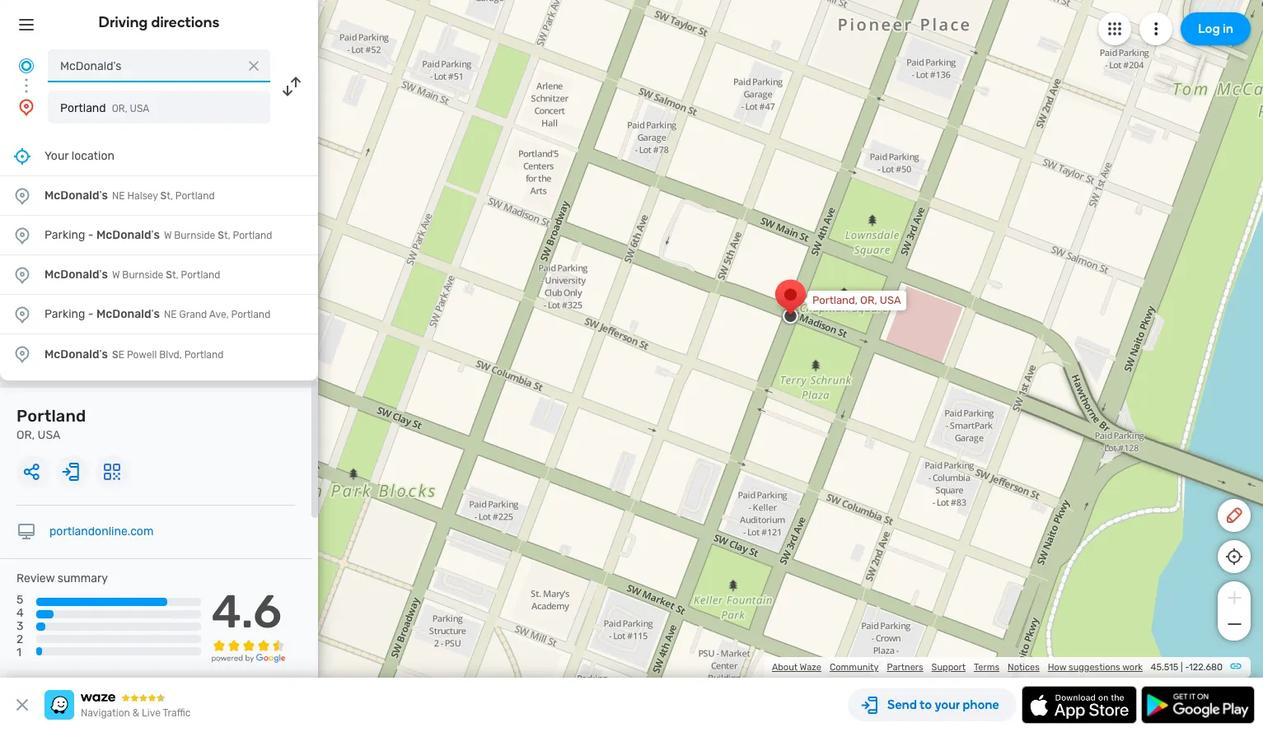 Task type: locate. For each thing, give the bounding box(es) containing it.
2 horizontal spatial usa
[[880, 294, 901, 307]]

|
[[1181, 663, 1183, 673]]

4
[[16, 607, 24, 621]]

location image
[[12, 186, 32, 206], [12, 305, 32, 324], [12, 345, 32, 364]]

1 vertical spatial portland or, usa
[[16, 406, 86, 443]]

location image for 4th option from the bottom of the page
[[12, 225, 32, 245]]

portland
[[60, 101, 106, 115], [16, 406, 86, 426]]

1 horizontal spatial or,
[[112, 103, 127, 115]]

1 horizontal spatial usa
[[130, 103, 150, 115]]

1 vertical spatial location image
[[12, 225, 32, 245]]

waze
[[800, 663, 822, 673]]

or,
[[112, 103, 127, 115], [861, 294, 878, 307], [16, 429, 35, 443]]

recenter image
[[12, 146, 32, 166]]

review summary
[[16, 572, 108, 586]]

location image for 3rd option from the top
[[12, 265, 32, 285]]

4.6
[[212, 585, 282, 640]]

1 vertical spatial location image
[[12, 305, 32, 324]]

1 vertical spatial or,
[[861, 294, 878, 307]]

usa
[[130, 103, 150, 115], [880, 294, 901, 307], [38, 429, 60, 443]]

1 location image from the top
[[12, 186, 32, 206]]

partners
[[887, 663, 924, 673]]

0 vertical spatial portland
[[60, 101, 106, 115]]

suggestions
[[1069, 663, 1121, 673]]

portland or, usa
[[60, 101, 150, 115], [16, 406, 86, 443]]

3 location image from the top
[[12, 345, 32, 364]]

about
[[772, 663, 798, 673]]

notices link
[[1008, 663, 1040, 673]]

about waze link
[[772, 663, 822, 673]]

how suggestions work link
[[1048, 663, 1143, 673]]

2 location image from the top
[[12, 305, 32, 324]]

zoom out image
[[1224, 615, 1245, 635]]

community link
[[830, 663, 879, 673]]

portlandonline.com
[[49, 525, 154, 539]]

0 horizontal spatial usa
[[38, 429, 60, 443]]

2 vertical spatial location image
[[12, 345, 32, 364]]

option
[[0, 176, 318, 216], [0, 216, 318, 256], [0, 256, 318, 295], [0, 295, 318, 335], [0, 335, 318, 374]]

0 vertical spatial location image
[[16, 97, 36, 117]]

notices
[[1008, 663, 1040, 673]]

0 vertical spatial usa
[[130, 103, 150, 115]]

&
[[133, 708, 139, 720]]

how
[[1048, 663, 1067, 673]]

portland, or, usa
[[813, 294, 901, 307]]

about waze community partners support terms notices how suggestions work 45.515 | -122.680
[[772, 663, 1223, 673]]

work
[[1123, 663, 1143, 673]]

location image for 1st option from the top of the page
[[12, 186, 32, 206]]

live
[[142, 708, 161, 720]]

2 vertical spatial location image
[[12, 265, 32, 285]]

0 vertical spatial or,
[[112, 103, 127, 115]]

list box
[[0, 137, 318, 381]]

current location image
[[16, 56, 36, 76]]

0 vertical spatial location image
[[12, 186, 32, 206]]

45.515
[[1151, 663, 1179, 673]]

location image
[[16, 97, 36, 117], [12, 225, 32, 245], [12, 265, 32, 285]]

2 vertical spatial or,
[[16, 429, 35, 443]]

0 horizontal spatial or,
[[16, 429, 35, 443]]

2 horizontal spatial or,
[[861, 294, 878, 307]]

1 vertical spatial portland
[[16, 406, 86, 426]]

community
[[830, 663, 879, 673]]



Task type: describe. For each thing, give the bounding box(es) containing it.
2 option from the top
[[0, 216, 318, 256]]

1 vertical spatial usa
[[880, 294, 901, 307]]

computer image
[[16, 523, 36, 542]]

partners link
[[887, 663, 924, 673]]

traffic
[[163, 708, 191, 720]]

zoom in image
[[1224, 589, 1245, 608]]

driving
[[99, 13, 148, 31]]

portland,
[[813, 294, 858, 307]]

1 option from the top
[[0, 176, 318, 216]]

5 4 3 2 1
[[16, 594, 24, 661]]

x image
[[12, 696, 32, 715]]

directions
[[151, 13, 220, 31]]

2
[[16, 633, 23, 647]]

0 vertical spatial portland or, usa
[[60, 101, 150, 115]]

driving directions
[[99, 13, 220, 31]]

3 option from the top
[[0, 256, 318, 295]]

support link
[[932, 663, 966, 673]]

1
[[16, 647, 21, 661]]

navigation & live traffic
[[81, 708, 191, 720]]

122.680
[[1190, 663, 1223, 673]]

-
[[1185, 663, 1190, 673]]

support
[[932, 663, 966, 673]]

terms link
[[974, 663, 1000, 673]]

location image for first option from the bottom
[[12, 345, 32, 364]]

Choose starting point text field
[[48, 49, 270, 82]]

review
[[16, 572, 55, 586]]

5 option from the top
[[0, 335, 318, 374]]

link image
[[1230, 660, 1243, 673]]

terms
[[974, 663, 1000, 673]]

summary
[[58, 572, 108, 586]]

portlandonline.com link
[[49, 525, 154, 539]]

5
[[16, 594, 23, 608]]

2 vertical spatial usa
[[38, 429, 60, 443]]

3
[[16, 620, 23, 634]]

navigation
[[81, 708, 130, 720]]

pencil image
[[1225, 506, 1245, 526]]

4 option from the top
[[0, 295, 318, 335]]

location image for 2nd option from the bottom of the page
[[12, 305, 32, 324]]

x image
[[246, 58, 262, 74]]



Task type: vqa. For each thing, say whether or not it's contained in the screenshot.
recenter icon
yes



